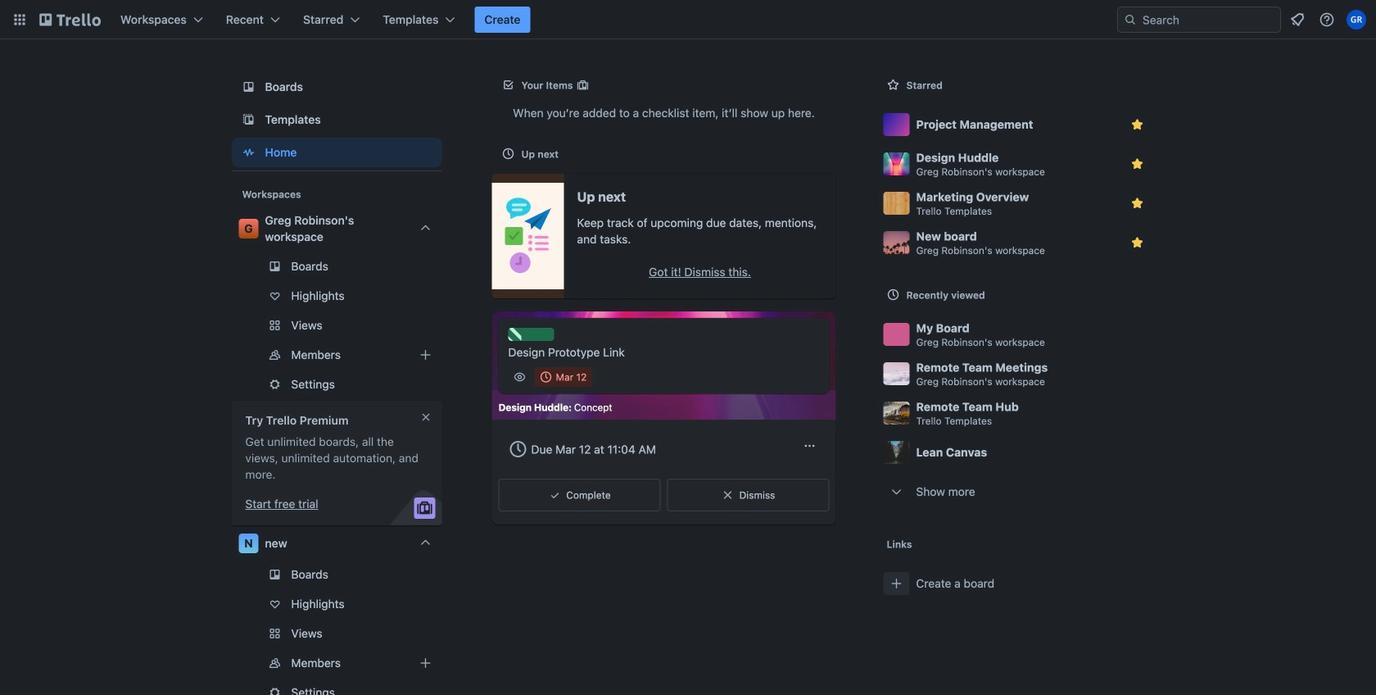 Task type: describe. For each thing, give the bounding box(es) containing it.
back to home image
[[39, 7, 101, 33]]

board image
[[239, 77, 259, 97]]

click to unstar new board. it will be removed from your starred list. image
[[1130, 234, 1146, 251]]

home image
[[239, 143, 259, 162]]

search image
[[1124, 13, 1138, 26]]

add image
[[416, 345, 436, 365]]

open information menu image
[[1320, 11, 1336, 28]]

color: green, title: none image
[[509, 328, 554, 341]]



Task type: locate. For each thing, give the bounding box(es) containing it.
click to unstar project management. it will be removed from your starred list. image
[[1130, 116, 1146, 133]]

click to unstar marketing overview. it will be removed from your starred list. image
[[1130, 195, 1146, 211]]

template board image
[[239, 110, 259, 129]]

add image
[[416, 653, 436, 673]]

Search field
[[1138, 8, 1281, 31]]

primary element
[[0, 0, 1377, 39]]

greg robinson (gregrobinson96) image
[[1347, 10, 1367, 30]]

0 notifications image
[[1288, 10, 1308, 30]]

click to unstar design huddle . it will be removed from your starred list. image
[[1130, 156, 1146, 172]]



Task type: vqa. For each thing, say whether or not it's contained in the screenshot.
"SUPPORT ICON"
no



